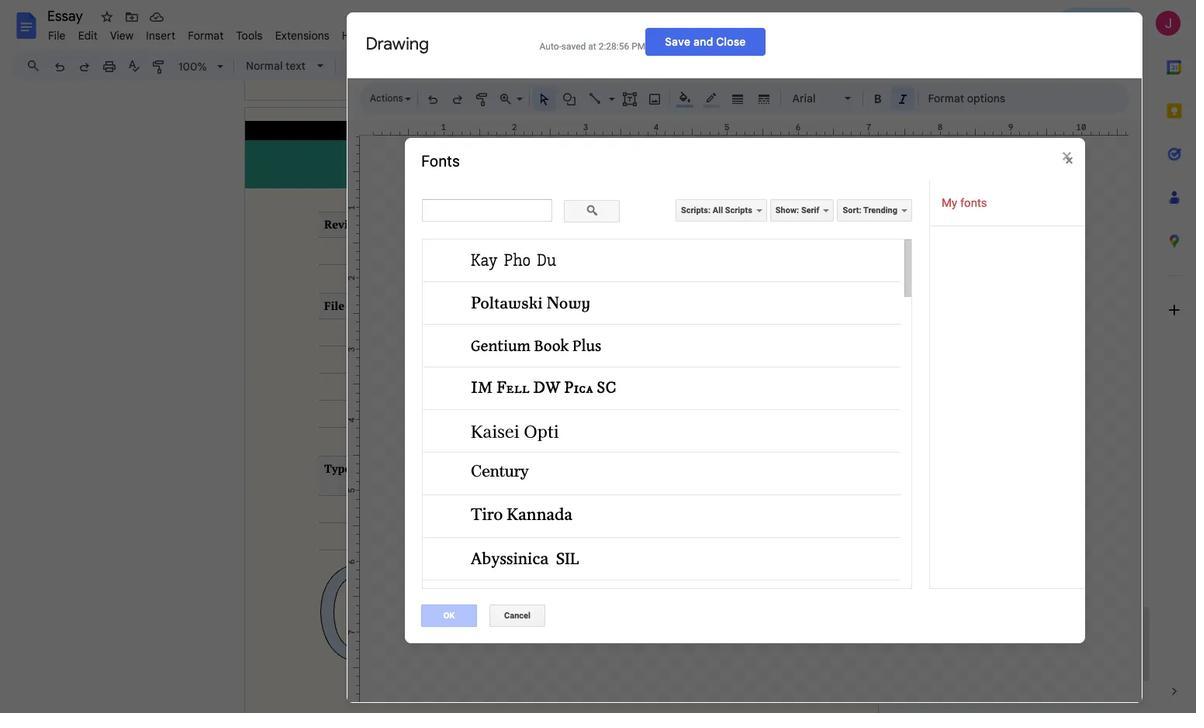 Task type: locate. For each thing, give the bounding box(es) containing it.
menu bar inside the menu bar banner
[[42, 20, 371, 46]]

share. private to only me. image
[[1070, 16, 1084, 30]]

Star checkbox
[[96, 6, 118, 28]]

tab list
[[1153, 46, 1196, 670]]

main toolbar
[[46, 0, 989, 441]]

2:28:56
[[599, 41, 629, 52]]

drawing heading
[[366, 33, 521, 55]]

and
[[694, 35, 714, 48]]

menu bar
[[42, 20, 371, 46]]

save
[[665, 35, 691, 48]]

close
[[716, 35, 746, 48]]

at
[[588, 41, 596, 52]]

drawing
[[366, 33, 429, 54]]

tab list inside the menu bar banner
[[1153, 46, 1196, 670]]

drawing dialog
[[346, 12, 1143, 703]]



Task type: vqa. For each thing, say whether or not it's contained in the screenshot.
2:28:56
yes



Task type: describe. For each thing, give the bounding box(es) containing it.
Menus field
[[19, 55, 54, 77]]

Rename text field
[[42, 6, 92, 25]]

save and close button
[[646, 28, 766, 55]]

drawing application
[[0, 0, 1196, 714]]

menu bar banner
[[0, 0, 1196, 714]]

pm
[[632, 41, 646, 52]]

auto-
[[540, 41, 562, 52]]

mode and view toolbar
[[1045, 50, 1131, 81]]

auto-saved at 2:28:56 pm
[[540, 41, 646, 52]]

saved
[[562, 41, 586, 52]]

save and close
[[665, 35, 746, 48]]



